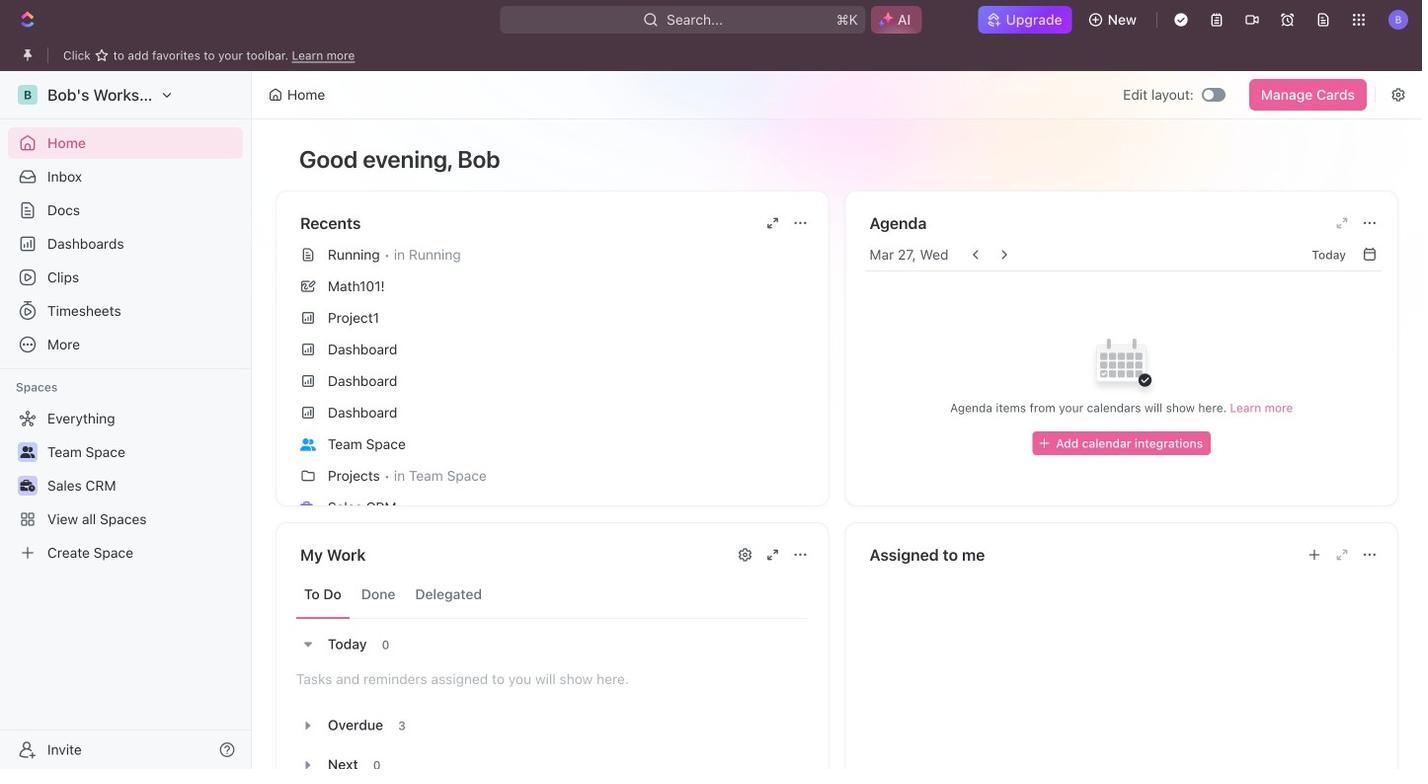 Task type: locate. For each thing, give the bounding box(es) containing it.
tree
[[8, 403, 243, 569]]

business time image down user group icon
[[300, 502, 316, 514]]

tab list
[[296, 571, 809, 620]]

business time image
[[20, 480, 35, 492], [300, 502, 316, 514]]

business time image down user group image
[[20, 480, 35, 492]]

sidebar navigation
[[0, 71, 256, 770]]

0 vertical spatial business time image
[[20, 480, 35, 492]]

1 vertical spatial business time image
[[300, 502, 316, 514]]

bob's workspace, , element
[[18, 85, 38, 105]]

0 horizontal spatial business time image
[[20, 480, 35, 492]]

tree inside sidebar navigation
[[8, 403, 243, 569]]



Task type: vqa. For each thing, say whether or not it's contained in the screenshot.
tree inside Sidebar navigation
yes



Task type: describe. For each thing, give the bounding box(es) containing it.
1 horizontal spatial business time image
[[300, 502, 316, 514]]

business time image inside sidebar navigation
[[20, 480, 35, 492]]

user group image
[[20, 447, 35, 458]]

user group image
[[300, 439, 316, 451]]



